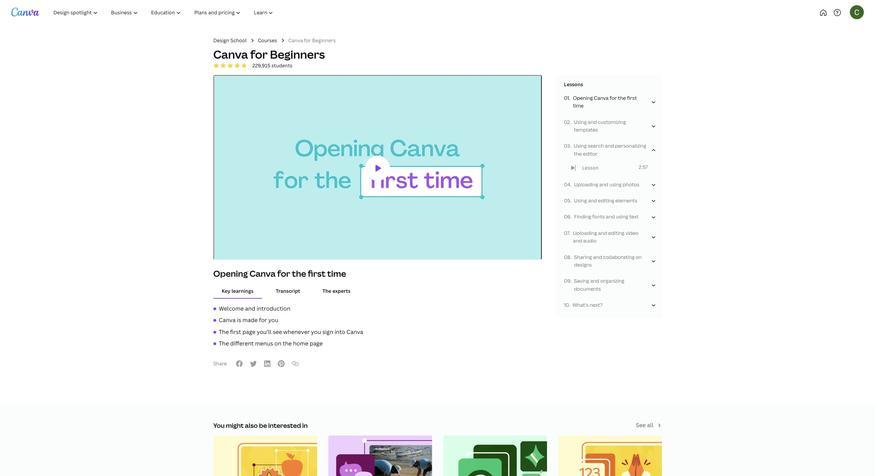 Task type: locate. For each thing, give the bounding box(es) containing it.
. inside 08 . sharing and collaborating on designs
[[571, 254, 572, 261]]

editing inside 07 . uploading and editing video and audio
[[609, 230, 625, 237]]

using up templates
[[574, 119, 587, 125]]

0 vertical spatial opening
[[574, 95, 593, 101]]

03
[[565, 143, 571, 149]]

templates
[[574, 127, 599, 133]]

1 vertical spatial you
[[311, 329, 321, 336]]

the inside 01 . opening canva for the first time
[[619, 95, 627, 101]]

2 horizontal spatial first
[[628, 95, 638, 101]]

you down introduction
[[269, 317, 279, 325]]

2 vertical spatial first
[[230, 329, 241, 336]]

might
[[226, 422, 244, 431]]

the experts button
[[314, 285, 359, 299]]

see all link
[[636, 422, 662, 431]]

what's
[[573, 302, 589, 309]]

uploading inside 07 . uploading and editing video and audio
[[574, 230, 598, 237]]

1 horizontal spatial time
[[574, 103, 584, 109]]

using left text
[[617, 214, 629, 220]]

07 . uploading and editing video and audio
[[565, 230, 639, 245]]

design school
[[213, 37, 247, 44]]

on inside 08 . sharing and collaborating on designs
[[636, 254, 642, 261]]

uploading for uploading and using photos
[[575, 181, 599, 188]]

. inside 02 . using and customizing templates
[[571, 119, 572, 125]]

using right 05
[[575, 198, 587, 204]]

lessons
[[565, 81, 584, 88]]

time up the experts
[[328, 268, 346, 280]]

1 horizontal spatial opening
[[574, 95, 593, 101]]

. for 01
[[570, 95, 571, 101]]

page
[[243, 329, 256, 336], [310, 340, 323, 348]]

the left experts
[[323, 288, 332, 295]]

10
[[565, 302, 569, 309]]

welcome
[[219, 305, 244, 313]]

. left saving
[[571, 278, 572, 285]]

courses
[[258, 37, 277, 44]]

using inside 03 . using search and personalizing the editor
[[574, 143, 587, 149]]

. up 06
[[571, 181, 572, 188]]

using for using and customizing templates
[[574, 119, 587, 125]]

on
[[636, 254, 642, 261], [275, 340, 282, 348]]

first
[[628, 95, 638, 101], [308, 268, 326, 280], [230, 329, 241, 336]]

on right 'collaborating'
[[636, 254, 642, 261]]

and down the '06 . finding fonts and using text'
[[599, 230, 608, 237]]

using left photos
[[610, 181, 622, 188]]

and right the fonts
[[606, 214, 616, 220]]

the left 'editor'
[[574, 151, 582, 157]]

using
[[574, 119, 587, 125], [574, 143, 587, 149], [575, 198, 587, 204]]

lesson
[[583, 165, 599, 171]]

design
[[213, 37, 229, 44]]

1 vertical spatial first
[[308, 268, 326, 280]]

the down welcome
[[219, 329, 229, 336]]

uploading
[[575, 181, 599, 188], [574, 230, 598, 237]]

editing left video
[[609, 230, 625, 237]]

. down 04
[[571, 198, 572, 204]]

2 vertical spatial the
[[219, 340, 229, 348]]

and inside '09 . saving and organizing documents'
[[591, 278, 600, 285]]

you
[[269, 317, 279, 325], [311, 329, 321, 336]]

0 vertical spatial uploading
[[575, 181, 599, 188]]

school
[[231, 37, 247, 44]]

video
[[626, 230, 639, 237]]

1 vertical spatial using
[[574, 143, 587, 149]]

03 . using search and personalizing the editor
[[565, 143, 647, 157]]

canva
[[288, 37, 303, 44], [213, 47, 248, 62], [595, 95, 609, 101], [250, 268, 276, 280], [219, 317, 236, 325], [347, 329, 364, 336]]

using inside 02 . using and customizing templates
[[574, 119, 587, 125]]

see all
[[636, 422, 654, 430]]

the for the different menus on the home page
[[219, 340, 229, 348]]

04 . uploading and using photos
[[565, 181, 640, 188]]

and
[[588, 119, 597, 125], [606, 143, 615, 149], [600, 181, 609, 188], [589, 198, 598, 204], [606, 214, 616, 220], [599, 230, 608, 237], [574, 238, 583, 245], [594, 254, 603, 261], [591, 278, 600, 285], [245, 305, 256, 313]]

for inside 01 . opening canva for the first time
[[610, 95, 618, 101]]

. left what's
[[569, 302, 571, 309]]

0 horizontal spatial time
[[328, 268, 346, 280]]

the up customizing
[[619, 95, 627, 101]]

opening up key
[[213, 268, 248, 280]]

different
[[230, 340, 254, 348]]

. inside '09 . saving and organizing documents'
[[571, 278, 572, 285]]

0 vertical spatial time
[[574, 103, 584, 109]]

and right search
[[606, 143, 615, 149]]

editing
[[599, 198, 615, 204], [609, 230, 625, 237]]

the for the first page you'll see whenever you sign into canva
[[219, 329, 229, 336]]

1 horizontal spatial on
[[636, 254, 642, 261]]

opening inside 01 . opening canva for the first time
[[574, 95, 593, 101]]

the
[[619, 95, 627, 101], [574, 151, 582, 157], [292, 268, 306, 280], [283, 340, 292, 348]]

page right home
[[310, 340, 323, 348]]

0 vertical spatial using
[[574, 119, 587, 125]]

229,915 students
[[253, 62, 293, 69]]

1 vertical spatial editing
[[609, 230, 625, 237]]

and up the fonts
[[589, 198, 598, 204]]

canva inside 01 . opening canva for the first time
[[595, 95, 609, 101]]

0 vertical spatial first
[[628, 95, 638, 101]]

courses link
[[258, 37, 277, 45]]

all
[[648, 422, 654, 430]]

0 horizontal spatial you
[[269, 317, 279, 325]]

print advertising image
[[444, 436, 547, 477]]

and up made
[[245, 305, 256, 313]]

canva right courses
[[288, 37, 303, 44]]

getting started with canva for education image
[[213, 436, 317, 477]]

time inside 01 . opening canva for the first time
[[574, 103, 584, 109]]

you left sign
[[311, 329, 321, 336]]

is
[[237, 317, 241, 325]]

the for the experts
[[323, 288, 332, 295]]

. for 03
[[571, 143, 572, 149]]

editor
[[584, 151, 598, 157]]

1 vertical spatial opening
[[213, 268, 248, 280]]

the left different
[[219, 340, 229, 348]]

and right sharing
[[594, 254, 603, 261]]

1 vertical spatial uploading
[[574, 230, 598, 237]]

you
[[213, 422, 225, 431]]

time down the lessons at right top
[[574, 103, 584, 109]]

opening
[[574, 95, 593, 101], [213, 268, 248, 280]]

. left search
[[571, 143, 572, 149]]

. inside 07 . uploading and editing video and audio
[[570, 230, 571, 237]]

on down see
[[275, 340, 282, 348]]

see
[[636, 422, 646, 430]]

page down canva is made for you
[[243, 329, 256, 336]]

canva for beginners
[[288, 37, 336, 44], [213, 47, 325, 62]]

1 vertical spatial on
[[275, 340, 282, 348]]

. for 05
[[571, 198, 572, 204]]

0 horizontal spatial first
[[230, 329, 241, 336]]

0 vertical spatial on
[[636, 254, 642, 261]]

. inside 03 . using search and personalizing the editor
[[571, 143, 572, 149]]

share
[[213, 361, 227, 367]]

2 vertical spatial using
[[575, 198, 587, 204]]

menus
[[255, 340, 273, 348]]

uploading down lesson
[[575, 181, 599, 188]]

the first page you'll see whenever you sign into canva
[[219, 329, 364, 336]]

key learnings button
[[213, 285, 262, 299]]

. down 06
[[570, 230, 571, 237]]

canva up learnings
[[250, 268, 276, 280]]

1 vertical spatial time
[[328, 268, 346, 280]]

editing down the 04 . uploading and using photos
[[599, 198, 615, 204]]

. inside 01 . opening canva for the first time
[[570, 95, 571, 101]]

and up templates
[[588, 119, 597, 125]]

canva up customizing
[[595, 95, 609, 101]]

. left sharing
[[571, 254, 572, 261]]

finding
[[575, 214, 592, 220]]

and up documents
[[591, 278, 600, 285]]

0 vertical spatial canva for beginners
[[288, 37, 336, 44]]

canva pro for nonprofits image
[[329, 436, 432, 477]]

1 vertical spatial the
[[219, 329, 229, 336]]

1 horizontal spatial you
[[311, 329, 321, 336]]

. left the finding
[[571, 214, 572, 220]]

made
[[243, 317, 258, 325]]

canva design skills for students image
[[559, 436, 662, 477]]

the
[[323, 288, 332, 295], [219, 329, 229, 336], [219, 340, 229, 348]]

0 horizontal spatial on
[[275, 340, 282, 348]]

. down the lessons at right top
[[570, 95, 571, 101]]

. up 03
[[571, 119, 572, 125]]

. for 10
[[569, 302, 571, 309]]

the inside button
[[323, 288, 332, 295]]

0 horizontal spatial opening
[[213, 268, 248, 280]]

1 horizontal spatial first
[[308, 268, 326, 280]]

1 horizontal spatial page
[[310, 340, 323, 348]]

also
[[245, 422, 258, 431]]

0 vertical spatial the
[[323, 288, 332, 295]]

using up 'editor'
[[574, 143, 587, 149]]

uploading up audio
[[574, 230, 598, 237]]

sign
[[323, 329, 334, 336]]

uploading for uploading and editing video and audio
[[574, 230, 598, 237]]

0 vertical spatial editing
[[599, 198, 615, 204]]

beginners
[[312, 37, 336, 44], [270, 47, 325, 62]]

into
[[335, 329, 346, 336]]

. for 09
[[571, 278, 572, 285]]

designs
[[575, 262, 593, 269]]

the down the first page you'll see whenever you sign into canva
[[283, 340, 292, 348]]

and inside 03 . using search and personalizing the editor
[[606, 143, 615, 149]]

1 vertical spatial page
[[310, 340, 323, 348]]

introduction
[[257, 305, 291, 313]]

and inside 02 . using and customizing templates
[[588, 119, 597, 125]]

text
[[630, 214, 639, 220]]

0 horizontal spatial page
[[243, 329, 256, 336]]

opening down the lessons at right top
[[574, 95, 593, 101]]

time
[[574, 103, 584, 109], [328, 268, 346, 280]]



Task type: vqa. For each thing, say whether or not it's contained in the screenshot.
"the"
yes



Task type: describe. For each thing, give the bounding box(es) containing it.
in
[[303, 422, 308, 431]]

be
[[259, 422, 267, 431]]

and inside 08 . sharing and collaborating on designs
[[594, 254, 603, 261]]

04
[[565, 181, 571, 188]]

audio
[[584, 238, 597, 245]]

. for 06
[[571, 214, 572, 220]]

the different menus on the home page
[[219, 340, 323, 348]]

and up 05 . using and editing elements
[[600, 181, 609, 188]]

collaborating
[[604, 254, 635, 261]]

you might also be interested in
[[213, 422, 308, 431]]

key
[[222, 288, 231, 295]]

personalizing
[[616, 143, 647, 149]]

transcript button
[[268, 285, 309, 299]]

the experts
[[323, 288, 351, 295]]

. for 08
[[571, 254, 572, 261]]

0 vertical spatial page
[[243, 329, 256, 336]]

229,915
[[253, 62, 271, 69]]

. for 07
[[570, 230, 571, 237]]

documents
[[575, 286, 602, 293]]

whenever
[[284, 329, 310, 336]]

elements
[[616, 198, 638, 204]]

opening canva for the first time
[[213, 268, 346, 280]]

canva is made for you
[[219, 317, 279, 325]]

students
[[272, 62, 293, 69]]

canva down design school link
[[213, 47, 248, 62]]

06 . finding fonts and using text
[[565, 214, 639, 220]]

. for 04
[[571, 181, 572, 188]]

customizing
[[598, 119, 627, 125]]

02 . using and customizing templates
[[565, 119, 627, 133]]

05 . using and editing elements
[[565, 198, 638, 204]]

01
[[565, 95, 570, 101]]

the inside 03 . using search and personalizing the editor
[[574, 151, 582, 157]]

editing for elements
[[599, 198, 615, 204]]

interested
[[269, 422, 301, 431]]

0 vertical spatial using
[[610, 181, 622, 188]]

01 . opening canva for the first time
[[565, 95, 638, 109]]

1.1 opening canva for the first time v2 image
[[214, 76, 541, 261]]

09
[[565, 278, 571, 285]]

1 vertical spatial canva for beginners
[[213, 47, 325, 62]]

learnings
[[232, 288, 254, 295]]

08 . sharing and collaborating on designs
[[565, 254, 642, 269]]

first inside 01 . opening canva for the first time
[[628, 95, 638, 101]]

the up transcript
[[292, 268, 306, 280]]

1 vertical spatial using
[[617, 214, 629, 220]]

fonts
[[593, 214, 605, 220]]

07
[[565, 230, 570, 237]]

using for using search and personalizing the editor
[[574, 143, 587, 149]]

and left audio
[[574, 238, 583, 245]]

design school link
[[213, 37, 247, 45]]

canva left is
[[219, 317, 236, 325]]

09 . saving and organizing documents
[[565, 278, 625, 293]]

top level navigation element
[[48, 6, 303, 20]]

10 . what's next?
[[565, 302, 603, 309]]

using for using and editing elements
[[575, 198, 587, 204]]

06
[[565, 214, 571, 220]]

editing for video
[[609, 230, 625, 237]]

experts
[[333, 288, 351, 295]]

2:57
[[639, 164, 648, 171]]

02
[[565, 119, 571, 125]]

organizing
[[601, 278, 625, 285]]

search
[[588, 143, 604, 149]]

see
[[273, 329, 282, 336]]

you'll
[[257, 329, 272, 336]]

transcript
[[276, 288, 300, 295]]

key learnings
[[222, 288, 254, 295]]

next?
[[590, 302, 603, 309]]

photos
[[623, 181, 640, 188]]

sharing
[[575, 254, 593, 261]]

home
[[293, 340, 309, 348]]

1 vertical spatial beginners
[[270, 47, 325, 62]]

canva right into at the left of the page
[[347, 329, 364, 336]]

0 vertical spatial you
[[269, 317, 279, 325]]

saving
[[575, 278, 590, 285]]

05
[[565, 198, 571, 204]]

. for 02
[[571, 119, 572, 125]]

welcome and introduction
[[219, 305, 291, 313]]

0 vertical spatial beginners
[[312, 37, 336, 44]]

08
[[565, 254, 571, 261]]



